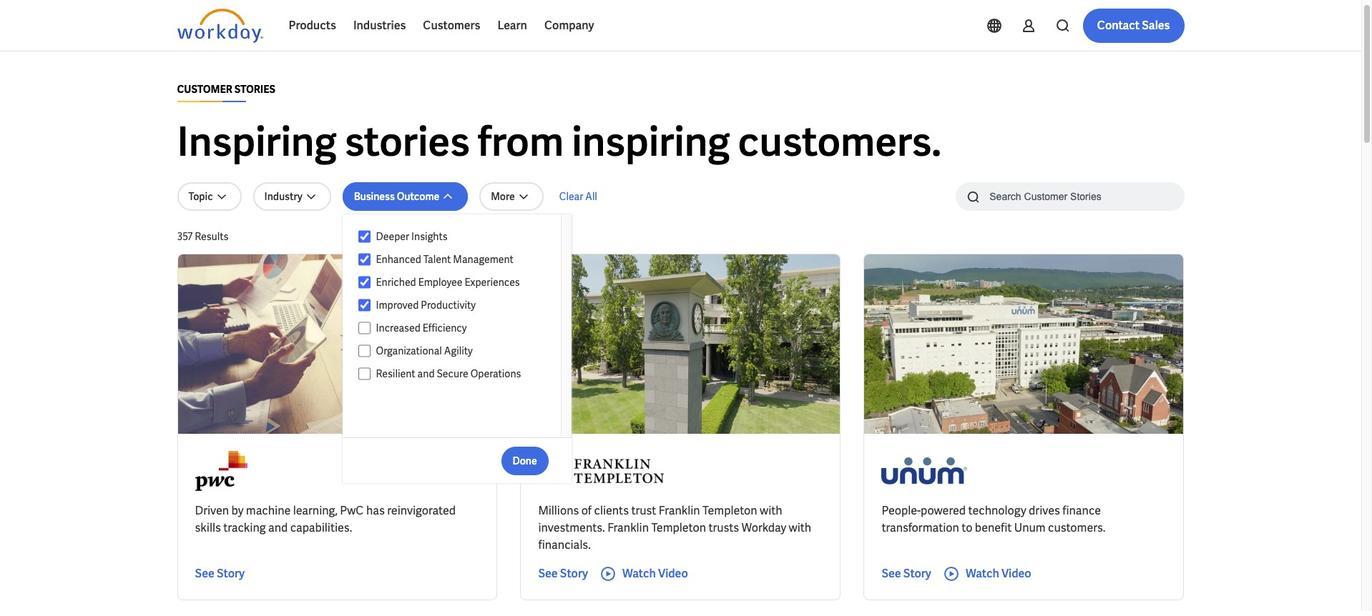 Task type: locate. For each thing, give the bounding box(es) containing it.
watch down millions of clients trust franklin templeton with investments. franklin templeton trusts workday with financials.
[[623, 567, 656, 582]]

video down unum
[[1002, 567, 1032, 582]]

templeton up trusts
[[703, 504, 758, 519]]

2 horizontal spatial story
[[904, 567, 932, 582]]

see down transformation
[[882, 567, 901, 582]]

and down organizational agility
[[418, 368, 435, 381]]

see for millions of clients trust franklin templeton with investments. franklin templeton trusts workday with financials.
[[538, 567, 558, 582]]

0 horizontal spatial see story link
[[195, 566, 245, 583]]

pricewaterhousecoopers global licensing services corporation (pwc) image
[[195, 452, 248, 492]]

1 horizontal spatial see story link
[[538, 566, 588, 583]]

0 horizontal spatial with
[[760, 504, 783, 519]]

industries
[[353, 18, 406, 33]]

operations
[[471, 368, 521, 381]]

see story
[[195, 567, 245, 582], [538, 567, 588, 582], [882, 567, 932, 582]]

1 vertical spatial and
[[268, 521, 288, 536]]

and down machine
[[268, 521, 288, 536]]

watch video
[[623, 567, 688, 582], [966, 567, 1032, 582]]

secure
[[437, 368, 468, 381]]

tracking
[[223, 521, 266, 536]]

watch video for franklin
[[623, 567, 688, 582]]

0 horizontal spatial and
[[268, 521, 288, 536]]

business outcome
[[354, 190, 439, 203]]

increased efficiency link
[[370, 320, 547, 337]]

see story down transformation
[[882, 567, 932, 582]]

people-powered technology drives finance transformation to benefit unum customers.
[[882, 504, 1106, 536]]

and
[[418, 368, 435, 381], [268, 521, 288, 536]]

1 vertical spatial with
[[789, 521, 812, 536]]

video down millions of clients trust franklin templeton with investments. franklin templeton trusts workday with financials.
[[658, 567, 688, 582]]

1 watch from the left
[[623, 567, 656, 582]]

1 horizontal spatial story
[[560, 567, 588, 582]]

franklin templeton companies, llc image
[[538, 452, 664, 492]]

1 vertical spatial franklin
[[608, 521, 649, 536]]

industry
[[264, 190, 302, 203]]

watch video link
[[600, 566, 688, 583], [943, 566, 1032, 583]]

inspiring
[[177, 116, 337, 168]]

2 watch from the left
[[966, 567, 999, 582]]

productivity
[[421, 299, 476, 312]]

2 horizontal spatial see
[[882, 567, 901, 582]]

2 video from the left
[[1002, 567, 1032, 582]]

1 video from the left
[[658, 567, 688, 582]]

1 horizontal spatial watch video link
[[943, 566, 1032, 583]]

franklin down "trust"
[[608, 521, 649, 536]]

contact sales link
[[1083, 9, 1185, 43]]

organizational agility link
[[370, 343, 547, 360]]

see story link down transformation
[[882, 566, 932, 583]]

0 horizontal spatial watch
[[623, 567, 656, 582]]

story down financials.
[[560, 567, 588, 582]]

watch video down millions of clients trust franklin templeton with investments. franklin templeton trusts workday with financials.
[[623, 567, 688, 582]]

clear
[[559, 190, 583, 203]]

improved productivity
[[376, 299, 476, 312]]

1 watch video link from the left
[[600, 566, 688, 583]]

see down financials.
[[538, 567, 558, 582]]

2 see from the left
[[538, 567, 558, 582]]

1 horizontal spatial watch video
[[966, 567, 1032, 582]]

unum
[[1014, 521, 1046, 536]]

transformation
[[882, 521, 959, 536]]

see story for millions of clients trust franklin templeton with investments. franklin templeton trusts workday with financials.
[[538, 567, 588, 582]]

watch
[[623, 567, 656, 582], [966, 567, 999, 582]]

enhanced
[[376, 253, 421, 266]]

3 see story from the left
[[882, 567, 932, 582]]

2 see story from the left
[[538, 567, 588, 582]]

0 horizontal spatial see
[[195, 567, 214, 582]]

0 vertical spatial and
[[418, 368, 435, 381]]

1 horizontal spatial with
[[789, 521, 812, 536]]

2 watch video link from the left
[[943, 566, 1032, 583]]

1 horizontal spatial watch
[[966, 567, 999, 582]]

improved
[[376, 299, 419, 312]]

0 horizontal spatial customers.
[[738, 116, 942, 168]]

results
[[195, 230, 229, 243]]

employee
[[418, 276, 463, 289]]

3 story from the left
[[904, 567, 932, 582]]

1 horizontal spatial video
[[1002, 567, 1032, 582]]

deeper
[[376, 230, 409, 243]]

1 vertical spatial customers.
[[1048, 521, 1106, 536]]

business
[[354, 190, 395, 203]]

people-
[[882, 504, 921, 519]]

0 horizontal spatial video
[[658, 567, 688, 582]]

story down transformation
[[904, 567, 932, 582]]

technology
[[969, 504, 1027, 519]]

investments.
[[538, 521, 605, 536]]

topic button
[[177, 182, 242, 211]]

see story link
[[195, 566, 245, 583], [538, 566, 588, 583], [882, 566, 932, 583]]

watch video link for franklin
[[600, 566, 688, 583]]

industries button
[[345, 9, 415, 43]]

1 see story link from the left
[[195, 566, 245, 583]]

see down skills at the left of the page
[[195, 567, 214, 582]]

of
[[582, 504, 592, 519]]

see story down financials.
[[538, 567, 588, 582]]

watch video link for unum
[[943, 566, 1032, 583]]

enriched employee experiences link
[[370, 274, 547, 291]]

clear all
[[559, 190, 597, 203]]

watch down benefit
[[966, 567, 999, 582]]

see
[[195, 567, 214, 582], [538, 567, 558, 582], [882, 567, 901, 582]]

financials.
[[538, 538, 591, 553]]

0 horizontal spatial watch video
[[623, 567, 688, 582]]

organizational agility
[[376, 345, 473, 358]]

story down tracking
[[217, 567, 245, 582]]

watch video link down benefit
[[943, 566, 1032, 583]]

0 vertical spatial customers.
[[738, 116, 942, 168]]

stories
[[345, 116, 470, 168]]

0 horizontal spatial see story
[[195, 567, 245, 582]]

video for unum
[[1002, 567, 1032, 582]]

1 watch video from the left
[[623, 567, 688, 582]]

organizational
[[376, 345, 442, 358]]

1 horizontal spatial see
[[538, 567, 558, 582]]

2 horizontal spatial see story
[[882, 567, 932, 582]]

driven
[[195, 504, 229, 519]]

watch video link down millions of clients trust franklin templeton with investments. franklin templeton trusts workday with financials.
[[600, 566, 688, 583]]

see story link down financials.
[[538, 566, 588, 583]]

None checkbox
[[358, 230, 370, 243], [358, 276, 370, 289], [358, 322, 370, 335], [358, 345, 370, 358], [358, 230, 370, 243], [358, 276, 370, 289], [358, 322, 370, 335], [358, 345, 370, 358]]

deeper insights
[[376, 230, 448, 243]]

watch video for unum
[[966, 567, 1032, 582]]

1 horizontal spatial franklin
[[659, 504, 700, 519]]

watch video down benefit
[[966, 567, 1032, 582]]

1 horizontal spatial customers.
[[1048, 521, 1106, 536]]

templeton down "trust"
[[651, 521, 706, 536]]

resilient and secure operations
[[376, 368, 521, 381]]

357 results
[[177, 230, 229, 243]]

1 horizontal spatial see story
[[538, 567, 588, 582]]

with up workday
[[760, 504, 783, 519]]

3 see from the left
[[882, 567, 901, 582]]

experiences
[[465, 276, 520, 289]]

and inside driven by machine learning, pwc has reinvigorated skills tracking and capabilities.
[[268, 521, 288, 536]]

sales
[[1142, 18, 1170, 33]]

3 see story link from the left
[[882, 566, 932, 583]]

see story link down skills at the left of the page
[[195, 566, 245, 583]]

contact
[[1098, 18, 1140, 33]]

0 vertical spatial templeton
[[703, 504, 758, 519]]

agility
[[444, 345, 473, 358]]

customers button
[[415, 9, 489, 43]]

clear all button
[[555, 182, 602, 211]]

story
[[217, 567, 245, 582], [560, 567, 588, 582], [904, 567, 932, 582]]

franklin right "trust"
[[659, 504, 700, 519]]

0 horizontal spatial watch video link
[[600, 566, 688, 583]]

see for people-powered technology drives finance transformation to benefit unum customers.
[[882, 567, 901, 582]]

0 horizontal spatial franklin
[[608, 521, 649, 536]]

machine
[[246, 504, 291, 519]]

video
[[658, 567, 688, 582], [1002, 567, 1032, 582]]

customers.
[[738, 116, 942, 168], [1048, 521, 1106, 536]]

None checkbox
[[358, 253, 370, 266], [358, 299, 370, 312], [358, 368, 370, 381], [358, 253, 370, 266], [358, 299, 370, 312], [358, 368, 370, 381]]

trust
[[631, 504, 656, 519]]

2 horizontal spatial see story link
[[882, 566, 932, 583]]

increased
[[376, 322, 421, 335]]

see story down skills at the left of the page
[[195, 567, 245, 582]]

0 horizontal spatial story
[[217, 567, 245, 582]]

more button
[[480, 182, 544, 211]]

capabilities.
[[290, 521, 352, 536]]

customer
[[177, 83, 232, 96]]

2 see story link from the left
[[538, 566, 588, 583]]

2 watch video from the left
[[966, 567, 1032, 582]]

customers
[[423, 18, 480, 33]]

with
[[760, 504, 783, 519], [789, 521, 812, 536]]

millions of clients trust franklin templeton with investments. franklin templeton trusts workday with financials.
[[538, 504, 812, 553]]

stories
[[234, 83, 275, 96]]

enhanced talent management link
[[370, 251, 547, 268]]

2 story from the left
[[560, 567, 588, 582]]

0 vertical spatial franklin
[[659, 504, 700, 519]]

with right workday
[[789, 521, 812, 536]]

story for people-powered technology drives finance transformation to benefit unum customers.
[[904, 567, 932, 582]]



Task type: vqa. For each thing, say whether or not it's contained in the screenshot.
the right Watch Video
yes



Task type: describe. For each thing, give the bounding box(es) containing it.
enhanced talent management
[[376, 253, 514, 266]]

industry button
[[253, 182, 331, 211]]

clients
[[594, 504, 629, 519]]

more
[[491, 190, 515, 203]]

1 vertical spatial templeton
[[651, 521, 706, 536]]

increased efficiency
[[376, 322, 467, 335]]

1 see from the left
[[195, 567, 214, 582]]

insights
[[412, 230, 448, 243]]

all
[[586, 190, 597, 203]]

pwc
[[340, 504, 364, 519]]

watch for unum
[[966, 567, 999, 582]]

driven by machine learning, pwc has reinvigorated skills tracking and capabilities.
[[195, 504, 456, 536]]

company button
[[536, 9, 603, 43]]

unum image
[[882, 452, 968, 492]]

video for franklin
[[658, 567, 688, 582]]

learn
[[498, 18, 527, 33]]

products
[[289, 18, 336, 33]]

0 vertical spatial with
[[760, 504, 783, 519]]

from
[[478, 116, 564, 168]]

customer stories
[[177, 83, 275, 96]]

Search Customer Stories text field
[[981, 184, 1157, 209]]

watch for franklin
[[623, 567, 656, 582]]

skills
[[195, 521, 221, 536]]

see story for people-powered technology drives finance transformation to benefit unum customers.
[[882, 567, 932, 582]]

reinvigorated
[[387, 504, 456, 519]]

resilient and secure operations link
[[370, 366, 547, 383]]

done
[[513, 455, 537, 468]]

benefit
[[975, 521, 1012, 536]]

see story link for millions of clients trust franklin templeton with investments. franklin templeton trusts workday with financials.
[[538, 566, 588, 583]]

see story link for people-powered technology drives finance transformation to benefit unum customers.
[[882, 566, 932, 583]]

1 story from the left
[[217, 567, 245, 582]]

resilient
[[376, 368, 415, 381]]

business outcome button
[[343, 182, 468, 211]]

finance
[[1063, 504, 1101, 519]]

enriched
[[376, 276, 416, 289]]

by
[[231, 504, 244, 519]]

357
[[177, 230, 193, 243]]

to
[[962, 521, 973, 536]]

go to the homepage image
[[177, 9, 263, 43]]

topic
[[189, 190, 213, 203]]

improved productivity link
[[370, 297, 547, 314]]

inspiring
[[572, 116, 730, 168]]

company
[[545, 18, 594, 33]]

millions
[[538, 504, 579, 519]]

deeper insights link
[[370, 228, 547, 245]]

contact sales
[[1098, 18, 1170, 33]]

story for millions of clients trust franklin templeton with investments. franklin templeton trusts workday with financials.
[[560, 567, 588, 582]]

has
[[366, 504, 385, 519]]

1 see story from the left
[[195, 567, 245, 582]]

learning,
[[293, 504, 338, 519]]

inspiring stories from inspiring customers.
[[177, 116, 942, 168]]

1 horizontal spatial and
[[418, 368, 435, 381]]

management
[[453, 253, 514, 266]]

outcome
[[397, 190, 439, 203]]

enriched employee experiences
[[376, 276, 520, 289]]

products button
[[280, 9, 345, 43]]

powered
[[921, 504, 966, 519]]

customers. inside people-powered technology drives finance transformation to benefit unum customers.
[[1048, 521, 1106, 536]]

talent
[[424, 253, 451, 266]]

learn button
[[489, 9, 536, 43]]

done button
[[501, 447, 549, 475]]

efficiency
[[423, 322, 467, 335]]

workday
[[742, 521, 787, 536]]

drives
[[1029, 504, 1060, 519]]

trusts
[[709, 521, 739, 536]]



